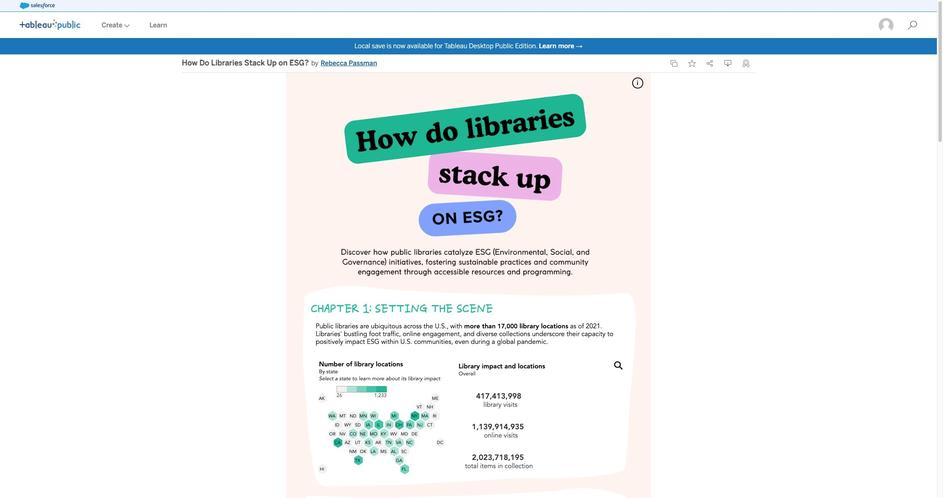 Task type: describe. For each thing, give the bounding box(es) containing it.
favorite button image
[[688, 60, 696, 67]]

nominate for viz of the day image
[[742, 59, 750, 68]]



Task type: locate. For each thing, give the bounding box(es) containing it.
go to search image
[[898, 20, 927, 30]]

share image
[[706, 60, 714, 67]]

salesforce logo image
[[20, 2, 55, 9]]

create image
[[122, 24, 130, 27]]

download image
[[724, 60, 732, 67]]

tim.burton6800 image
[[878, 17, 894, 34]]

make a copy image
[[670, 60, 678, 67]]

logo image
[[20, 19, 80, 30]]



Task type: vqa. For each thing, say whether or not it's contained in the screenshot.
NOMINATE FOR VIZ OF THE DAY 'icon'
yes



